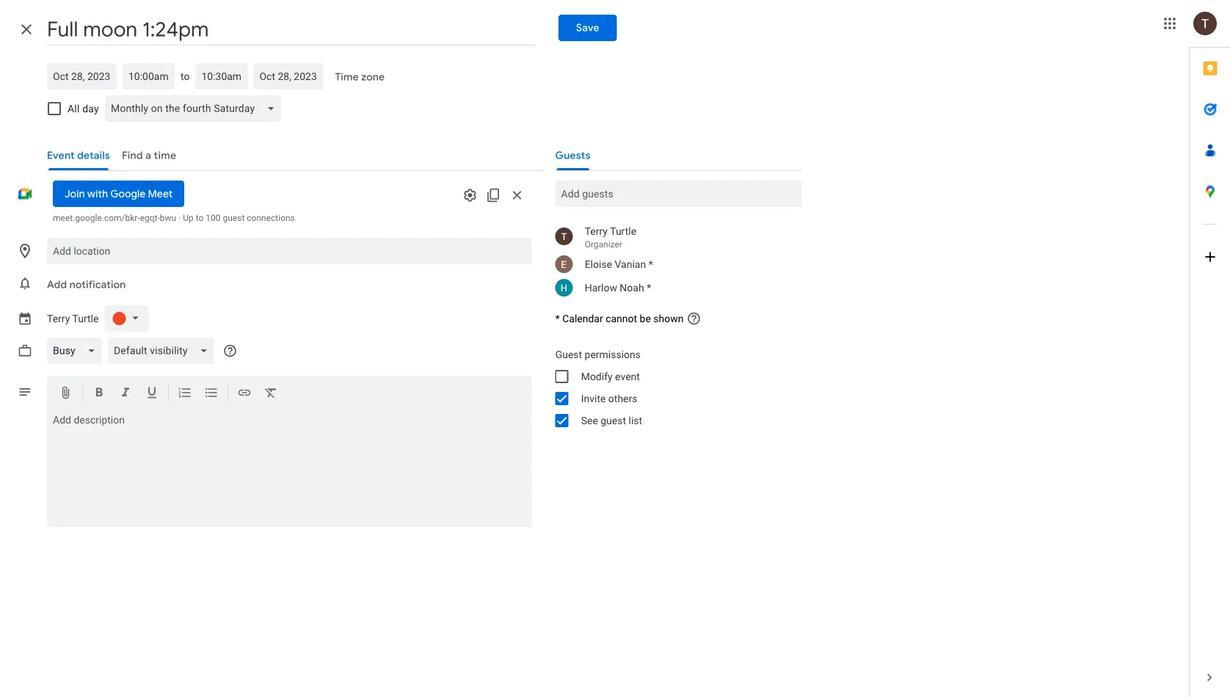 Task type: describe. For each thing, give the bounding box(es) containing it.
shown
[[653, 313, 684, 325]]

join
[[65, 187, 85, 200]]

notification
[[69, 278, 126, 291]]

all
[[68, 102, 80, 115]]

connections
[[247, 213, 295, 223]]

invite others
[[581, 392, 637, 404]]

100
[[206, 213, 221, 223]]

egqt-
[[140, 213, 160, 223]]

modify
[[581, 370, 613, 382]]

guest
[[555, 348, 582, 360]]

·
[[178, 213, 181, 223]]

harlow noah *
[[585, 281, 651, 294]]

1 horizontal spatial guest
[[601, 414, 626, 426]]

2 vertical spatial *
[[555, 313, 560, 325]]

cannot
[[606, 313, 637, 325]]

time zone
[[335, 70, 385, 84]]

others
[[608, 392, 637, 404]]

Guests text field
[[561, 181, 796, 207]]

terry turtle, organizer tree item
[[544, 222, 802, 253]]

be
[[640, 313, 651, 325]]

add
[[47, 278, 67, 291]]

google
[[110, 187, 146, 200]]

guests invited to this event. tree
[[544, 222, 802, 299]]

terry turtle
[[47, 313, 99, 325]]

vanian
[[615, 258, 646, 270]]

End time text field
[[201, 68, 242, 85]]

eloise
[[585, 258, 612, 270]]

terry for terry turtle
[[47, 313, 70, 325]]

* calendar cannot be shown
[[555, 313, 684, 325]]

meet
[[148, 187, 173, 200]]

terry turtle organizer
[[585, 225, 636, 250]]

with
[[87, 187, 108, 200]]

harlow noah tree item
[[544, 276, 802, 299]]

add notification button
[[41, 267, 132, 302]]

meet.google.com/bkr-egqt-bwu · up to 100 guest connections
[[53, 213, 295, 223]]

organizer
[[585, 239, 622, 250]]

* for eloise vanian *
[[649, 258, 653, 270]]

save
[[576, 21, 600, 34]]

terry for terry turtle organizer
[[585, 225, 608, 237]]



Task type: locate. For each thing, give the bounding box(es) containing it.
0 vertical spatial terry
[[585, 225, 608, 237]]

End date text field
[[259, 68, 317, 85]]

time
[[335, 70, 359, 84]]

group
[[544, 344, 802, 432]]

turtle for terry turtle organizer
[[610, 225, 636, 237]]

group containing guest permissions
[[544, 344, 802, 432]]

terry down add
[[47, 313, 70, 325]]

terry
[[585, 225, 608, 237], [47, 313, 70, 325]]

* right 'vanian'
[[649, 258, 653, 270]]

guest permissions
[[555, 348, 641, 360]]

0 horizontal spatial to
[[181, 70, 190, 82]]

remove formatting image
[[264, 385, 278, 403]]

Description text field
[[47, 414, 532, 524]]

1 vertical spatial turtle
[[72, 313, 99, 325]]

invite
[[581, 392, 606, 404]]

numbered list image
[[178, 385, 192, 403]]

Start time text field
[[128, 68, 169, 85]]

0 horizontal spatial terry
[[47, 313, 70, 325]]

all day
[[68, 102, 99, 115]]

0 vertical spatial to
[[181, 70, 190, 82]]

0 vertical spatial turtle
[[610, 225, 636, 237]]

see guest list
[[581, 414, 642, 426]]

turtle
[[610, 225, 636, 237], [72, 313, 99, 325]]

eloise vanian tree item
[[544, 253, 802, 276]]

insert link image
[[237, 385, 252, 403]]

turtle inside terry turtle organizer
[[610, 225, 636, 237]]

guest left list
[[601, 414, 626, 426]]

bwu
[[160, 213, 176, 223]]

* for harlow noah *
[[647, 281, 651, 294]]

* right "noah"
[[647, 281, 651, 294]]

Location text field
[[53, 238, 526, 264]]

to right the up
[[196, 213, 204, 223]]

tab list
[[1190, 48, 1230, 657]]

guest right 100
[[223, 213, 245, 223]]

terry up organizer
[[585, 225, 608, 237]]

to
[[181, 70, 190, 82], [196, 213, 204, 223]]

see
[[581, 414, 598, 426]]

eloise vanian *
[[585, 258, 653, 270]]

0 horizontal spatial guest
[[223, 213, 245, 223]]

join with google meet link
[[53, 181, 184, 207]]

underline image
[[145, 385, 159, 403]]

* left calendar
[[555, 313, 560, 325]]

* inside the harlow noah tree item
[[647, 281, 651, 294]]

list
[[629, 414, 642, 426]]

turtle up organizer
[[610, 225, 636, 237]]

add notification
[[47, 278, 126, 291]]

1 vertical spatial to
[[196, 213, 204, 223]]

italic image
[[118, 385, 133, 403]]

save button
[[559, 15, 617, 41]]

modify event
[[581, 370, 640, 382]]

to left end time text box
[[181, 70, 190, 82]]

day
[[82, 102, 99, 115]]

Title text field
[[47, 13, 535, 46]]

up
[[183, 213, 194, 223]]

formatting options toolbar
[[47, 376, 532, 408]]

turtle for terry turtle
[[72, 313, 99, 325]]

Start date text field
[[53, 68, 111, 85]]

0 horizontal spatial turtle
[[72, 313, 99, 325]]

time zone button
[[329, 64, 391, 90]]

meet.google.com/bkr-
[[53, 213, 140, 223]]

*
[[649, 258, 653, 270], [647, 281, 651, 294], [555, 313, 560, 325]]

event
[[615, 370, 640, 382]]

zone
[[361, 70, 385, 84]]

1 vertical spatial guest
[[601, 414, 626, 426]]

* inside eloise vanian tree item
[[649, 258, 653, 270]]

calendar
[[562, 313, 603, 325]]

permissions
[[585, 348, 641, 360]]

0 vertical spatial guest
[[223, 213, 245, 223]]

1 vertical spatial *
[[647, 281, 651, 294]]

1 horizontal spatial to
[[196, 213, 204, 223]]

harlow
[[585, 281, 617, 294]]

bulleted list image
[[204, 385, 219, 403]]

1 horizontal spatial turtle
[[610, 225, 636, 237]]

0 vertical spatial *
[[649, 258, 653, 270]]

guest
[[223, 213, 245, 223], [601, 414, 626, 426]]

join with google meet
[[65, 187, 173, 200]]

turtle down add notification button
[[72, 313, 99, 325]]

bold image
[[92, 385, 106, 403]]

1 vertical spatial terry
[[47, 313, 70, 325]]

None field
[[105, 95, 287, 122], [47, 338, 108, 364], [108, 338, 220, 364], [105, 95, 287, 122], [47, 338, 108, 364], [108, 338, 220, 364]]

noah
[[620, 281, 644, 294]]

1 horizontal spatial terry
[[585, 225, 608, 237]]

terry inside terry turtle organizer
[[585, 225, 608, 237]]



Task type: vqa. For each thing, say whether or not it's contained in the screenshot.
eloise vanian tree item
yes



